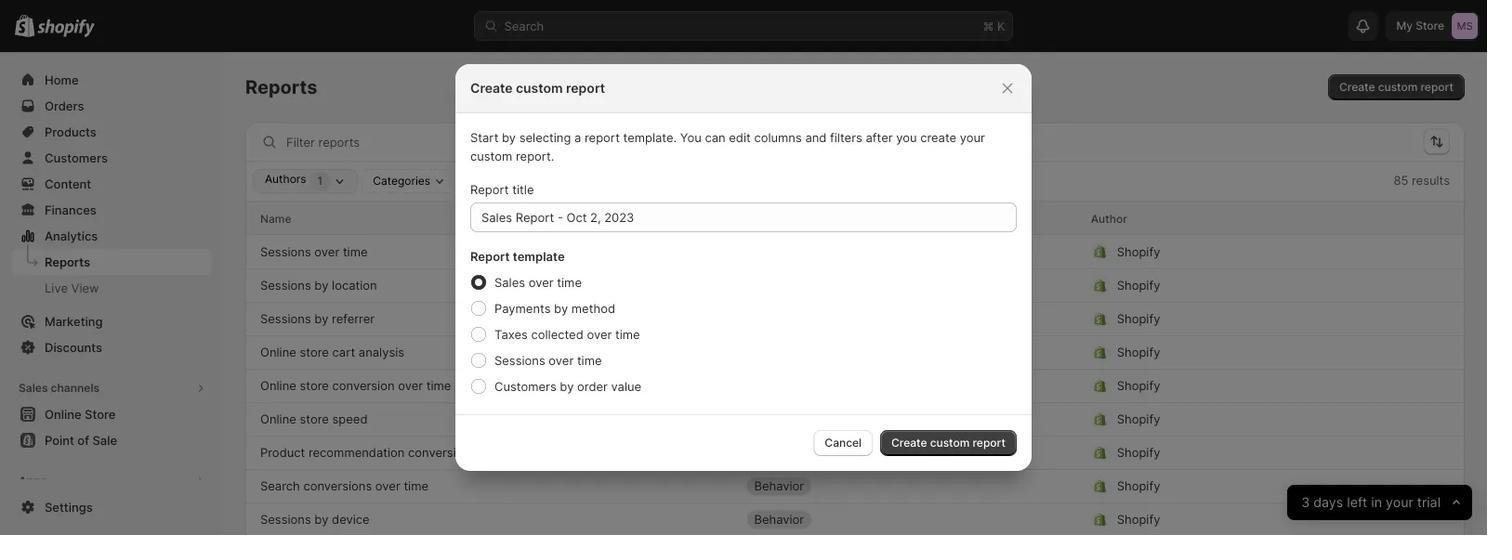 Task type: vqa. For each thing, say whether or not it's contained in the screenshot.
Behavior to the bottom
yes



Task type: describe. For each thing, give the bounding box(es) containing it.
you
[[680, 130, 702, 145]]

online store cart analysis
[[260, 345, 404, 360]]

analysis
[[359, 345, 404, 360]]

1 horizontal spatial create custom report button
[[1328, 74, 1465, 100]]

product recommendation conversions over time link
[[260, 444, 533, 462]]

sessions over time link
[[260, 243, 368, 261]]

analytics
[[45, 229, 98, 243]]

template
[[513, 249, 565, 264]]

0 horizontal spatial create
[[470, 80, 513, 96]]

columns
[[754, 130, 802, 145]]

channels
[[51, 382, 100, 395]]

row containing online store cart analysis
[[245, 336, 1465, 369]]

sessions by location link
[[260, 277, 377, 295]]

title
[[512, 182, 534, 197]]

shopify cell for sessions by location
[[1091, 271, 1405, 301]]

shopify for sessions by device
[[1117, 513, 1160, 527]]

report template
[[470, 249, 565, 264]]

row containing product recommendation conversions over time
[[245, 436, 1465, 469]]

discounts link
[[11, 335, 212, 361]]

row containing sessions over time
[[245, 235, 1465, 269]]

sessions for sessions by referrer link
[[260, 312, 311, 326]]

results
[[1412, 173, 1450, 187]]

shopify for sessions by referrer
[[1117, 312, 1160, 326]]

behavior for sessions by device
[[754, 513, 804, 527]]

time down product recommendation conversions over time link
[[404, 479, 429, 494]]

value
[[611, 379, 641, 394]]

report for report template
[[470, 249, 510, 264]]

7 shopify from the top
[[1117, 446, 1160, 460]]

sessions inside create custom report dialog
[[494, 353, 545, 368]]

sessions for sessions by location link
[[260, 278, 311, 293]]

sales channels button
[[11, 376, 212, 402]]

by for device
[[315, 513, 328, 527]]

cell for sessions by referrer
[[919, 304, 1076, 334]]

by for selecting
[[502, 130, 516, 145]]

name
[[260, 212, 291, 225]]

view
[[71, 281, 99, 295]]

online store speed link
[[260, 410, 368, 429]]

time right conversion
[[426, 379, 451, 393]]

edit
[[729, 130, 751, 145]]

live view link
[[11, 275, 212, 301]]

shopify image
[[37, 19, 95, 38]]

custom inside start by selecting a report template. you can edit columns and filters after you create your custom report.
[[470, 149, 512, 163]]

shopify cell for sessions by referrer
[[1091, 304, 1405, 334]]

85
[[1394, 173, 1409, 187]]

over down method
[[587, 327, 612, 342]]

store for cart
[[300, 345, 329, 360]]

over down customers
[[480, 446, 505, 460]]

time up payments by method
[[557, 275, 582, 290]]

by for location
[[315, 278, 328, 293]]

benchmarks
[[496, 174, 561, 188]]

taxes
[[494, 327, 528, 342]]

search conversions over time link
[[260, 477, 429, 496]]

cell for sessions by location
[[919, 271, 1076, 301]]

home
[[45, 73, 79, 87]]

sales for sales channels
[[19, 382, 48, 395]]

settings
[[45, 500, 93, 514]]

behavior cell for sessions by device
[[747, 505, 904, 535]]

behavior for online store speed
[[754, 412, 804, 427]]

cell for online store conversion over time
[[919, 371, 1076, 401]]

over down collected
[[549, 353, 574, 368]]

row containing search conversions over time
[[245, 469, 1465, 503]]

create
[[920, 130, 957, 145]]

row containing online store speed
[[245, 402, 1465, 436]]

7 shopify cell from the top
[[1091, 438, 1405, 468]]

report inside start by selecting a report template. you can edit columns and filters after you create your custom report.
[[585, 130, 620, 145]]

reports link
[[11, 249, 212, 275]]

sessions for sessions over time link
[[260, 244, 311, 259]]

location
[[332, 278, 377, 293]]

cell for online store cart analysis
[[919, 338, 1076, 368]]

sessions by referrer
[[260, 312, 375, 326]]

⌘
[[983, 19, 994, 33]]

cart
[[332, 345, 355, 360]]

start
[[470, 130, 499, 145]]

live
[[45, 281, 68, 295]]

1 vertical spatial reports
[[45, 255, 90, 269]]

store for speed
[[300, 412, 329, 427]]

cell for product recommendation conversions over time
[[747, 438, 904, 468]]

speed
[[332, 412, 368, 427]]

cancel button
[[814, 430, 873, 456]]

create custom report dialog
[[0, 64, 1487, 471]]

live view
[[45, 281, 99, 295]]

list of reports table
[[245, 202, 1465, 535]]

your
[[960, 130, 985, 145]]

cancel
[[825, 436, 862, 450]]

search conversions over time
[[260, 479, 429, 494]]

by for referrer
[[315, 312, 328, 326]]

add
[[45, 500, 68, 514]]

add apps
[[45, 500, 100, 514]]

online store speed
[[260, 412, 368, 427]]

sessions over time inside list of reports table
[[260, 244, 368, 259]]

sessions by device
[[260, 513, 370, 527]]

report for report title
[[470, 182, 509, 197]]

filters
[[830, 130, 862, 145]]

you
[[896, 130, 917, 145]]

start by selecting a report template. you can edit columns and filters after you create your custom report.
[[470, 130, 985, 163]]

1 horizontal spatial reports
[[245, 76, 317, 99]]

Report title text field
[[470, 203, 1017, 232]]

benchmarks available button
[[461, 169, 618, 193]]

over down analysis at bottom
[[398, 379, 423, 393]]

shopify cell for sessions over time
[[1091, 237, 1405, 267]]

2 horizontal spatial create
[[1339, 80, 1375, 94]]

6 shopify cell from the top
[[1091, 405, 1405, 435]]

available
[[564, 174, 610, 188]]

sessions for sessions by device link at the bottom left
[[260, 513, 311, 527]]

author
[[1091, 212, 1127, 225]]



Task type: locate. For each thing, give the bounding box(es) containing it.
time up the order
[[577, 353, 602, 368]]

discounts
[[45, 340, 102, 355]]

1 vertical spatial create custom report button
[[880, 430, 1017, 456]]

6 shopify from the top
[[1117, 412, 1160, 427]]

2 store from the top
[[300, 379, 329, 393]]

2 vertical spatial behavior cell
[[747, 505, 904, 535]]

row containing sessions by device
[[245, 503, 1465, 535]]

0 horizontal spatial reports
[[45, 255, 90, 269]]

0 vertical spatial conversions
[[408, 446, 477, 460]]

product
[[260, 446, 305, 460]]

time down customers
[[509, 446, 533, 460]]

sales inside button
[[19, 382, 48, 395]]

by right start at the top
[[502, 130, 516, 145]]

over down product recommendation conversions over time link
[[375, 479, 400, 494]]

time up location on the bottom left of the page
[[343, 244, 368, 259]]

9 shopify from the top
[[1117, 513, 1160, 527]]

2 vertical spatial store
[[300, 412, 329, 427]]

online store cart analysis link
[[260, 343, 404, 362]]

0 vertical spatial store
[[300, 345, 329, 360]]

0 vertical spatial search
[[504, 19, 544, 33]]

a
[[574, 130, 581, 145]]

0 vertical spatial online
[[260, 345, 296, 360]]

1 vertical spatial online
[[260, 379, 296, 393]]

sales channels
[[19, 382, 100, 395]]

over up sessions by location
[[315, 244, 339, 259]]

1 horizontal spatial create
[[891, 436, 927, 450]]

store left cart
[[300, 345, 329, 360]]

3 store from the top
[[300, 412, 329, 427]]

by
[[502, 130, 516, 145], [315, 278, 328, 293], [554, 301, 568, 316], [315, 312, 328, 326], [560, 379, 574, 394], [315, 513, 328, 527]]

k
[[997, 19, 1005, 33]]

sessions over time
[[260, 244, 368, 259], [494, 353, 602, 368]]

create custom report button inside dialog
[[880, 430, 1017, 456]]

2 horizontal spatial create custom report
[[1339, 80, 1454, 94]]

apps button
[[11, 468, 212, 494]]

online store conversion over time link
[[260, 377, 451, 396]]

1 horizontal spatial conversions
[[408, 446, 477, 460]]

sessions by referrer link
[[260, 310, 375, 329]]

0 vertical spatial behavior cell
[[747, 405, 904, 435]]

sessions over time inside create custom report dialog
[[494, 353, 602, 368]]

shopify for sessions over time
[[1117, 244, 1160, 259]]

by up collected
[[554, 301, 568, 316]]

1 horizontal spatial sessions over time
[[494, 353, 602, 368]]

1 report from the top
[[470, 182, 509, 197]]

and
[[805, 130, 827, 145]]

store for conversion
[[300, 379, 329, 393]]

report left title
[[470, 182, 509, 197]]

behavior cell for online store speed
[[747, 405, 904, 435]]

order
[[577, 379, 608, 394]]

shopify
[[1117, 244, 1160, 259], [1117, 278, 1160, 293], [1117, 312, 1160, 326], [1117, 345, 1160, 360], [1117, 379, 1160, 393], [1117, 412, 1160, 427], [1117, 446, 1160, 460], [1117, 479, 1160, 494], [1117, 513, 1160, 527]]

recommendation
[[308, 446, 405, 460]]

2 online from the top
[[260, 379, 296, 393]]

7 row from the top
[[245, 402, 1465, 436]]

referrer
[[332, 312, 375, 326]]

1 horizontal spatial search
[[504, 19, 544, 33]]

payments
[[494, 301, 551, 316]]

store left speed
[[300, 412, 329, 427]]

0 horizontal spatial sales
[[19, 382, 48, 395]]

sales
[[494, 275, 525, 290], [19, 382, 48, 395]]

1 vertical spatial conversions
[[303, 479, 372, 494]]

2 behavior from the top
[[754, 479, 804, 494]]

1 vertical spatial behavior cell
[[747, 472, 904, 501]]

10 row from the top
[[245, 503, 1465, 535]]

row containing name
[[245, 202, 1465, 235]]

search for search conversions over time
[[260, 479, 300, 494]]

1 row from the top
[[245, 202, 1465, 235]]

shopify for sessions by location
[[1117, 278, 1160, 293]]

2 vertical spatial behavior
[[754, 513, 804, 527]]

1 vertical spatial store
[[300, 379, 329, 393]]

sessions down 'name' button
[[260, 244, 311, 259]]

conversions right recommendation
[[408, 446, 477, 460]]

apps
[[19, 475, 47, 488]]

analytics link
[[11, 223, 212, 249]]

0 horizontal spatial sessions over time
[[260, 244, 368, 259]]

shopify cell for sessions by device
[[1091, 505, 1405, 535]]

conversions up device
[[303, 479, 372, 494]]

customers by order value
[[494, 379, 641, 394]]

add apps button
[[11, 494, 212, 521]]

method
[[571, 301, 615, 316]]

reports
[[245, 76, 317, 99], [45, 255, 90, 269]]

3 shopify cell from the top
[[1091, 304, 1405, 334]]

85 results
[[1394, 173, 1450, 187]]

sessions down sessions over time link
[[260, 278, 311, 293]]

3 online from the top
[[260, 412, 296, 427]]

create custom report button
[[1328, 74, 1465, 100], [880, 430, 1017, 456]]

4 row from the top
[[245, 302, 1465, 336]]

benchmarks available
[[496, 174, 610, 188]]

2 row from the top
[[245, 235, 1465, 269]]

time
[[343, 244, 368, 259], [557, 275, 582, 290], [615, 327, 640, 342], [577, 353, 602, 368], [426, 379, 451, 393], [509, 446, 533, 460], [404, 479, 429, 494]]

device
[[332, 513, 370, 527]]

sales for sales over time
[[494, 275, 525, 290]]

shopify for online store cart analysis
[[1117, 345, 1160, 360]]

1 vertical spatial report
[[470, 249, 510, 264]]

5 shopify from the top
[[1117, 379, 1160, 393]]

online for online store speed
[[260, 412, 296, 427]]

1 behavior cell from the top
[[747, 405, 904, 435]]

sessions left device
[[260, 513, 311, 527]]

2 shopify cell from the top
[[1091, 271, 1405, 301]]

1 vertical spatial behavior
[[754, 479, 804, 494]]

1 behavior from the top
[[754, 412, 804, 427]]

shopify for online store conversion over time
[[1117, 379, 1160, 393]]

6 row from the top
[[245, 369, 1465, 402]]

1 vertical spatial search
[[260, 479, 300, 494]]

by inside start by selecting a report template. you can edit columns and filters after you create your custom report.
[[502, 130, 516, 145]]

1 online from the top
[[260, 345, 296, 360]]

settings link
[[11, 494, 212, 521]]

1 shopify from the top
[[1117, 244, 1160, 259]]

online for online store cart analysis
[[260, 345, 296, 360]]

row containing sessions by referrer
[[245, 302, 1465, 336]]

search for search
[[504, 19, 544, 33]]

0 vertical spatial reports
[[245, 76, 317, 99]]

after
[[866, 130, 893, 145]]

sales inside create custom report dialog
[[494, 275, 525, 290]]

9 row from the top
[[245, 469, 1465, 503]]

row
[[245, 202, 1465, 235], [245, 235, 1465, 269], [245, 269, 1465, 302], [245, 302, 1465, 336], [245, 336, 1465, 369], [245, 369, 1465, 402], [245, 402, 1465, 436], [245, 436, 1465, 469], [245, 469, 1465, 503], [245, 503, 1465, 535]]

taxes collected over time
[[494, 327, 640, 342]]

report left 'template'
[[470, 249, 510, 264]]

template.
[[623, 130, 677, 145]]

payments by method
[[494, 301, 615, 316]]

report
[[566, 80, 605, 96], [1421, 80, 1454, 94], [585, 130, 620, 145], [973, 436, 1006, 450]]

1 vertical spatial sessions over time
[[494, 353, 602, 368]]

collected
[[531, 327, 584, 342]]

online store conversion over time
[[260, 379, 451, 393]]

shopify cell
[[1091, 237, 1405, 267], [1091, 271, 1405, 301], [1091, 304, 1405, 334], [1091, 338, 1405, 368], [1091, 371, 1405, 401], [1091, 405, 1405, 435], [1091, 438, 1405, 468], [1091, 472, 1405, 501], [1091, 505, 1405, 535]]

over
[[315, 244, 339, 259], [529, 275, 554, 290], [587, 327, 612, 342], [549, 353, 574, 368], [398, 379, 423, 393], [480, 446, 505, 460], [375, 479, 400, 494]]

8 shopify cell from the top
[[1091, 472, 1405, 501]]

sales down report template at the top
[[494, 275, 525, 290]]

1 vertical spatial sales
[[19, 382, 48, 395]]

3 row from the top
[[245, 269, 1465, 302]]

conversion
[[332, 379, 395, 393]]

create custom report
[[470, 80, 605, 96], [1339, 80, 1454, 94], [891, 436, 1006, 450]]

by left location on the bottom left of the page
[[315, 278, 328, 293]]

behavior for search conversions over time
[[754, 479, 804, 494]]

customers
[[494, 379, 557, 394]]

by for order
[[560, 379, 574, 394]]

report.
[[516, 149, 554, 163]]

5 shopify cell from the top
[[1091, 371, 1405, 401]]

store
[[300, 345, 329, 360], [300, 379, 329, 393], [300, 412, 329, 427]]

behavior cell for search conversions over time
[[747, 472, 904, 501]]

sessions by device link
[[260, 511, 370, 529]]

custom
[[516, 80, 563, 96], [1378, 80, 1418, 94], [470, 149, 512, 163], [930, 436, 970, 450]]

report title
[[470, 182, 534, 197]]

0 vertical spatial create custom report button
[[1328, 74, 1465, 100]]

online for online store conversion over time
[[260, 379, 296, 393]]

sessions
[[260, 244, 311, 259], [260, 278, 311, 293], [260, 312, 311, 326], [494, 353, 545, 368], [260, 513, 311, 527]]

by left the order
[[560, 379, 574, 394]]

sales over time
[[494, 275, 582, 290]]

sessions up customers
[[494, 353, 545, 368]]

2 behavior cell from the top
[[747, 472, 904, 501]]

2 vertical spatial online
[[260, 412, 296, 427]]

3 shopify from the top
[[1117, 312, 1160, 326]]

1 horizontal spatial create custom report
[[891, 436, 1006, 450]]

4 shopify from the top
[[1117, 345, 1160, 360]]

behavior cell
[[747, 405, 904, 435], [747, 472, 904, 501], [747, 505, 904, 535]]

over down 'template'
[[529, 275, 554, 290]]

sessions down sessions by location link
[[260, 312, 311, 326]]

shopify cell for online store cart analysis
[[1091, 338, 1405, 368]]

product recommendation conversions over time
[[260, 446, 533, 460]]

0 horizontal spatial create custom report button
[[880, 430, 1017, 456]]

row containing sessions by location
[[245, 269, 1465, 302]]

search inside list of reports table
[[260, 479, 300, 494]]

sessions by location
[[260, 278, 377, 293]]

0 vertical spatial sales
[[494, 275, 525, 290]]

sales left channels
[[19, 382, 48, 395]]

9 shopify cell from the top
[[1091, 505, 1405, 535]]

cell for sessions over time
[[919, 237, 1076, 267]]

0 horizontal spatial conversions
[[303, 479, 372, 494]]

4 shopify cell from the top
[[1091, 338, 1405, 368]]

0 horizontal spatial create custom report
[[470, 80, 605, 96]]

2 report from the top
[[470, 249, 510, 264]]

shopify cell for online store conversion over time
[[1091, 371, 1405, 401]]

behavior
[[754, 412, 804, 427], [754, 479, 804, 494], [754, 513, 804, 527]]

0 vertical spatial sessions over time
[[260, 244, 368, 259]]

name button
[[260, 209, 291, 228]]

by left referrer
[[315, 312, 328, 326]]

online up product
[[260, 412, 296, 427]]

online down sessions by referrer link
[[260, 345, 296, 360]]

selecting
[[519, 130, 571, 145]]

cell
[[919, 237, 1076, 267], [919, 271, 1076, 301], [919, 304, 1076, 334], [919, 338, 1076, 368], [919, 371, 1076, 401], [919, 405, 1076, 435], [747, 438, 904, 468], [919, 438, 1076, 468], [919, 472, 1076, 501]]

0 vertical spatial report
[[470, 182, 509, 197]]

5 row from the top
[[245, 336, 1465, 369]]

apps
[[71, 500, 100, 514]]

by left device
[[315, 513, 328, 527]]

sessions over time up sessions by location
[[260, 244, 368, 259]]

3 behavior from the top
[[754, 513, 804, 527]]

8 shopify from the top
[[1117, 479, 1160, 494]]

row containing online store conversion over time
[[245, 369, 1465, 402]]

create
[[470, 80, 513, 96], [1339, 80, 1375, 94], [891, 436, 927, 450]]

0 horizontal spatial search
[[260, 479, 300, 494]]

store up online store speed
[[300, 379, 329, 393]]

author button
[[1091, 209, 1127, 228]]

time down method
[[615, 327, 640, 342]]

3 behavior cell from the top
[[747, 505, 904, 535]]

0 vertical spatial behavior
[[754, 412, 804, 427]]

by for method
[[554, 301, 568, 316]]

⌘ k
[[983, 19, 1005, 33]]

8 row from the top
[[245, 436, 1465, 469]]

conversions
[[408, 446, 477, 460], [303, 479, 372, 494]]

1 store from the top
[[300, 345, 329, 360]]

2 shopify from the top
[[1117, 278, 1160, 293]]

can
[[705, 130, 726, 145]]

home link
[[11, 67, 212, 93]]

sessions over time down collected
[[494, 353, 602, 368]]

1 shopify cell from the top
[[1091, 237, 1405, 267]]

1 horizontal spatial sales
[[494, 275, 525, 290]]

report
[[470, 182, 509, 197], [470, 249, 510, 264]]

online up online store speed
[[260, 379, 296, 393]]



